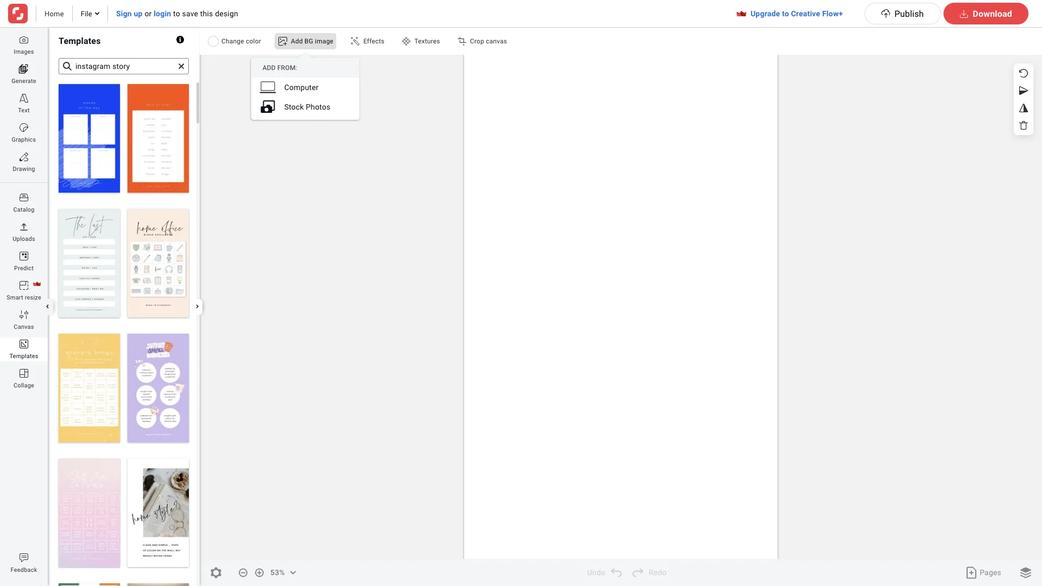 Task type: describe. For each thing, give the bounding box(es) containing it.
publish button
[[865, 3, 941, 24]]

change
[[221, 37, 244, 45]]

qk65f image for effects
[[351, 37, 360, 46]]

add bg image
[[291, 37, 334, 45]]

3orrj image for feedback
[[20, 554, 28, 562]]

file
[[81, 10, 92, 18]]

upgrade
[[751, 9, 780, 18]]

computer
[[284, 83, 319, 92]]

login
[[154, 9, 171, 18]]

publish
[[895, 8, 924, 19]]

canvas
[[486, 37, 507, 45]]

effects
[[363, 37, 385, 45]]

generate
[[11, 77, 36, 84]]

change color
[[221, 37, 261, 45]]

3orrj image for smart resize
[[20, 281, 28, 290]]

sign up or login to save this design
[[116, 9, 238, 18]]

3orrj image for predict
[[20, 252, 28, 261]]

textures
[[414, 37, 440, 45]]

smart
[[7, 294, 23, 301]]

color
[[246, 37, 261, 45]]

1 vertical spatial templates
[[9, 353, 38, 359]]

stock
[[284, 102, 304, 111]]

to inside upgrade to creative flow+ button
[[782, 9, 789, 18]]

3orrj image for text
[[20, 94, 28, 103]]

resize
[[25, 294, 41, 301]]

creative
[[791, 9, 820, 18]]

catalog
[[13, 206, 35, 213]]

add from:
[[263, 64, 297, 72]]

up
[[134, 9, 143, 18]]

xsctk image
[[179, 63, 184, 69]]

this
[[200, 9, 213, 18]]

home
[[45, 10, 64, 18]]

drawing
[[13, 165, 35, 172]]

1 horizontal spatial templates
[[59, 36, 101, 46]]

canvas
[[14, 323, 34, 330]]

stock photos
[[284, 102, 331, 111]]



Task type: locate. For each thing, give the bounding box(es) containing it.
download
[[973, 8, 1012, 19]]

qk65f image left textures
[[402, 37, 411, 46]]

3orrj image up canvas
[[20, 311, 28, 319]]

photos
[[306, 102, 331, 111]]

3orrj image for templates
[[20, 340, 28, 349]]

login link
[[154, 9, 171, 18]]

upgrade to creative flow+ button
[[729, 5, 865, 22]]

undo
[[587, 568, 606, 577]]

templates
[[59, 36, 101, 46], [9, 353, 38, 359]]

3orrj image
[[20, 94, 28, 103], [20, 153, 28, 161], [20, 193, 28, 202], [20, 223, 28, 231], [20, 252, 28, 261], [20, 281, 28, 290], [20, 311, 28, 319], [20, 340, 28, 349], [20, 554, 28, 562]]

redo
[[649, 568, 667, 577]]

3orrj image for images
[[20, 35, 28, 44]]

3orrj image for drawing
[[20, 153, 28, 161]]

add left 'from:'
[[263, 64, 276, 72]]

to
[[173, 9, 180, 18], [782, 9, 789, 18]]

design
[[215, 9, 238, 18]]

images
[[14, 48, 34, 55]]

home link
[[45, 9, 64, 18]]

download button
[[944, 3, 1029, 24]]

3orrj image for uploads
[[20, 223, 28, 231]]

3orrj image up predict
[[20, 252, 28, 261]]

0 vertical spatial add
[[291, 37, 303, 45]]

feedback
[[11, 566, 37, 573]]

sign up link
[[116, 9, 143, 18]]

crop
[[470, 37, 484, 45]]

3orrj image up collage
[[20, 369, 28, 378]]

smart resize
[[7, 294, 41, 301]]

3 3orrj image from the top
[[20, 193, 28, 202]]

3orrj image down canvas
[[20, 340, 28, 349]]

crop canvas
[[470, 37, 507, 45]]

2 qk65f image from the left
[[402, 37, 411, 46]]

sxdgp image
[[59, 58, 75, 74]]

1 qk65f image from the left
[[351, 37, 360, 46]]

2 3orrj image from the top
[[20, 153, 28, 161]]

graphics
[[12, 136, 36, 143]]

uploads
[[13, 235, 35, 242]]

1 horizontal spatial qk65f image
[[402, 37, 411, 46]]

4 3orrj image from the top
[[20, 223, 28, 231]]

1 3orrj image from the top
[[20, 94, 28, 103]]

7 3orrj image from the top
[[20, 311, 28, 319]]

0 horizontal spatial templates
[[9, 353, 38, 359]]

1 vertical spatial add
[[263, 64, 276, 72]]

0 vertical spatial 3orrj image
[[20, 35, 28, 44]]

3orrj image for collage
[[20, 369, 28, 378]]

3orrj image for graphics
[[20, 123, 28, 132]]

add
[[291, 37, 303, 45], [263, 64, 276, 72]]

3orrj image up catalog
[[20, 193, 28, 202]]

shutterstock logo image
[[8, 4, 28, 23]]

add left bg at the left top of the page
[[291, 37, 303, 45]]

1 3orrj image from the top
[[20, 35, 28, 44]]

Search all templates text field
[[70, 58, 179, 74]]

3 3orrj image from the top
[[20, 369, 28, 378]]

0 horizontal spatial to
[[173, 9, 180, 18]]

1 horizontal spatial to
[[782, 9, 789, 18]]

to left the save on the top left of the page
[[173, 9, 180, 18]]

bg
[[305, 37, 313, 45]]

1 vertical spatial 3orrj image
[[20, 123, 28, 132]]

add for add bg image
[[291, 37, 303, 45]]

6 3orrj image from the top
[[20, 281, 28, 290]]

3orrj image up "images"
[[20, 35, 28, 44]]

add for add from:
[[263, 64, 276, 72]]

collage
[[14, 382, 34, 389]]

to left creative
[[782, 9, 789, 18]]

3orrj image
[[20, 35, 28, 44], [20, 123, 28, 132], [20, 369, 28, 378]]

templates up collage
[[9, 353, 38, 359]]

qk65f image
[[351, 37, 360, 46], [402, 37, 411, 46]]

upgrade to creative flow+
[[751, 9, 843, 18]]

5 3orrj image from the top
[[20, 252, 28, 261]]

0 vertical spatial templates
[[59, 36, 101, 46]]

2 vertical spatial 3orrj image
[[20, 369, 28, 378]]

save
[[182, 9, 198, 18]]

3orrj image up drawing
[[20, 153, 28, 161]]

3orrj image up smart resize
[[20, 281, 28, 290]]

3orrj image up feedback
[[20, 554, 28, 562]]

pages
[[980, 568, 1002, 577]]

0 horizontal spatial qk65f image
[[351, 37, 360, 46]]

3orrj image up graphics
[[20, 123, 28, 132]]

3orrj image up text
[[20, 94, 28, 103]]

53%
[[270, 568, 285, 577]]

3orrj image for catalog
[[20, 193, 28, 202]]

2 3orrj image from the top
[[20, 123, 28, 132]]

3orrj image for canvas
[[20, 311, 28, 319]]

8 3orrj image from the top
[[20, 340, 28, 349]]

3orrj image up the uploads
[[20, 223, 28, 231]]

flow+
[[822, 9, 843, 18]]

templates up the sxdgp image
[[59, 36, 101, 46]]

image
[[315, 37, 334, 45]]

sign
[[116, 9, 132, 18]]

or
[[145, 9, 152, 18]]

qk65f image for textures
[[402, 37, 411, 46]]

1 horizontal spatial add
[[291, 37, 303, 45]]

from:
[[277, 64, 297, 72]]

qk65f image left effects
[[351, 37, 360, 46]]

predict
[[14, 265, 34, 271]]

text
[[18, 107, 30, 113]]

9 3orrj image from the top
[[20, 554, 28, 562]]

0 horizontal spatial add
[[263, 64, 276, 72]]

2 to from the left
[[782, 9, 789, 18]]

1 to from the left
[[173, 9, 180, 18]]



Task type: vqa. For each thing, say whether or not it's contained in the screenshot.
Close
no



